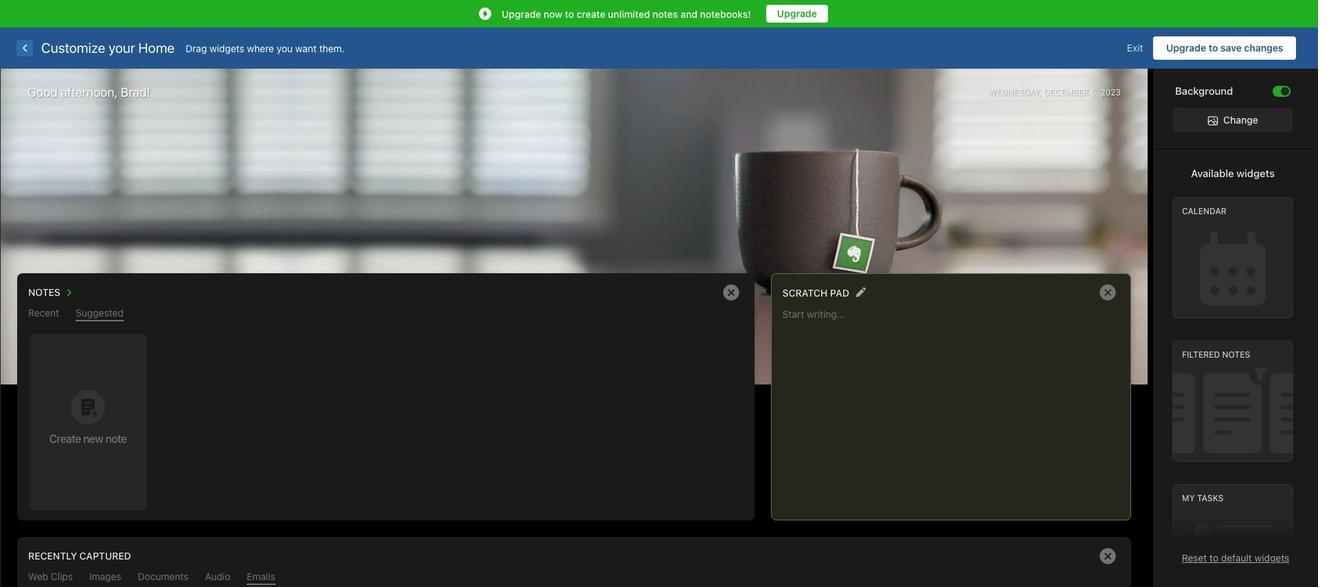 Task type: vqa. For each thing, say whether or not it's contained in the screenshot.
Home
yes



Task type: describe. For each thing, give the bounding box(es) containing it.
afternoon,
[[61, 85, 118, 100]]

you
[[277, 42, 293, 54]]

them.
[[319, 42, 345, 54]]

scratch pad button
[[782, 284, 849, 302]]

scratch
[[782, 287, 828, 299]]

good
[[27, 85, 58, 100]]

0 vertical spatial to
[[565, 8, 574, 20]]

widgets for drag
[[210, 42, 244, 54]]

upgrade for upgrade now to create unlimited notes and notebooks!
[[502, 8, 541, 20]]

available
[[1191, 167, 1234, 180]]

upgrade to save changes button
[[1153, 36, 1296, 60]]

to for upgrade
[[1209, 42, 1218, 54]]

notes
[[653, 8, 678, 20]]

background
[[1175, 85, 1233, 97]]

filtered notes
[[1182, 350, 1250, 360]]

reset to default widgets button
[[1182, 553, 1289, 564]]

exit button
[[1117, 36, 1153, 60]]

changes
[[1244, 42, 1283, 54]]

wednesday,
[[989, 87, 1042, 97]]

my
[[1182, 494, 1195, 504]]

good afternoon, brad!
[[27, 85, 150, 100]]

where
[[247, 42, 274, 54]]

upgrade now to create unlimited notes and notebooks!
[[502, 8, 751, 20]]

upgrade button
[[766, 5, 828, 23]]

upgrade to save changes
[[1166, 42, 1283, 54]]

notes
[[1222, 350, 1250, 360]]

home
[[138, 40, 175, 56]]

wednesday, december 6, 2023
[[989, 87, 1121, 97]]



Task type: locate. For each thing, give the bounding box(es) containing it.
available widgets
[[1191, 167, 1275, 180]]

now
[[544, 8, 562, 20]]

1 horizontal spatial upgrade
[[777, 8, 817, 19]]

remove image
[[717, 279, 745, 306], [1094, 279, 1122, 306], [1094, 543, 1122, 570]]

drag widgets where you want them.
[[186, 42, 345, 54]]

to for reset
[[1210, 553, 1218, 564]]

drag
[[186, 42, 207, 54]]

2023
[[1101, 87, 1121, 97]]

calendar
[[1182, 206, 1227, 217]]

save
[[1220, 42, 1242, 54]]

to right reset
[[1210, 553, 1218, 564]]

december
[[1044, 87, 1088, 97]]

upgrade
[[777, 8, 817, 19], [502, 8, 541, 20], [1166, 42, 1206, 54]]

customize
[[41, 40, 105, 56]]

scratch pad
[[782, 287, 849, 299]]

unlimited
[[608, 8, 650, 20]]

to left 'save'
[[1209, 42, 1218, 54]]

1 vertical spatial to
[[1209, 42, 1218, 54]]

widgets right drag
[[210, 42, 244, 54]]

widgets for available
[[1237, 167, 1275, 180]]

background image
[[1281, 87, 1289, 95]]

filtered
[[1182, 350, 1220, 360]]

reset
[[1182, 553, 1207, 564]]

to inside button
[[1209, 42, 1218, 54]]

0 vertical spatial widgets
[[210, 42, 244, 54]]

to right now
[[565, 8, 574, 20]]

2 vertical spatial to
[[1210, 553, 1218, 564]]

want
[[295, 42, 317, 54]]

brad!
[[121, 85, 150, 100]]

and
[[681, 8, 697, 20]]

your
[[109, 40, 135, 56]]

6,
[[1091, 87, 1098, 97]]

1 vertical spatial widgets
[[1237, 167, 1275, 180]]

2 vertical spatial widgets
[[1255, 553, 1289, 564]]

0 horizontal spatial upgrade
[[502, 8, 541, 20]]

widgets
[[210, 42, 244, 54], [1237, 167, 1275, 180], [1255, 553, 1289, 564]]

reset to default widgets
[[1182, 553, 1289, 564]]

tasks
[[1197, 494, 1224, 504]]

upgrade for upgrade
[[777, 8, 817, 19]]

2 horizontal spatial upgrade
[[1166, 42, 1206, 54]]

change
[[1223, 114, 1258, 126]]

create
[[577, 8, 605, 20]]

change button
[[1173, 108, 1293, 133]]

customize your home
[[41, 40, 175, 56]]

exit
[[1127, 42, 1143, 54]]

widgets right default
[[1255, 553, 1289, 564]]

upgrade for upgrade to save changes
[[1166, 42, 1206, 54]]

to
[[565, 8, 574, 20], [1209, 42, 1218, 54], [1210, 553, 1218, 564]]

edit widget title image
[[856, 287, 866, 298]]

widgets right 'available'
[[1237, 167, 1275, 180]]

default
[[1221, 553, 1252, 564]]

notebooks!
[[700, 8, 751, 20]]

my tasks
[[1182, 494, 1224, 504]]

pad
[[830, 287, 849, 299]]



